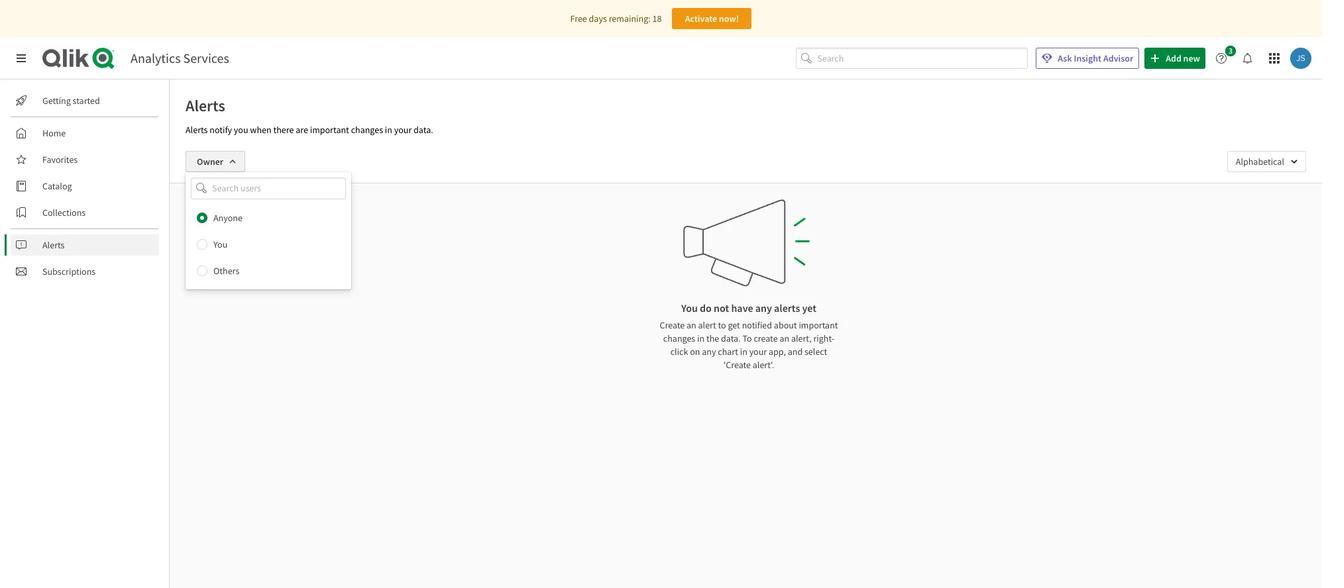 Task type: describe. For each thing, give the bounding box(es) containing it.
collections
[[42, 207, 86, 219]]

add new button
[[1145, 48, 1206, 69]]

data. inside you do not have any alerts yet create an alert to get notified about important changes in the data. to create an alert, right- click on any chart in your app, and select 'create alert'.
[[721, 333, 741, 345]]

your inside you do not have any alerts yet create an alert to get notified about important changes in the data. to create an alert, right- click on any chart in your app, and select 'create alert'.
[[750, 346, 767, 358]]

catalog link
[[11, 176, 159, 197]]

to
[[743, 333, 752, 345]]

Search users text field
[[210, 178, 330, 199]]

getting started
[[42, 95, 100, 107]]

ask insight advisor
[[1058, 52, 1134, 64]]

activate
[[685, 13, 717, 25]]

1 vertical spatial alerts
[[186, 124, 208, 136]]

are
[[296, 124, 308, 136]]

services
[[183, 50, 229, 66]]

now!
[[719, 13, 739, 25]]

alert'.
[[753, 359, 775, 371]]

2 vertical spatial in
[[740, 346, 748, 358]]

add
[[1166, 52, 1182, 64]]

anyone
[[213, 212, 243, 224]]

alert
[[699, 320, 717, 332]]

about
[[774, 320, 797, 332]]

the
[[707, 333, 720, 345]]

others
[[213, 265, 240, 277]]

have
[[732, 302, 754, 315]]

you
[[234, 124, 248, 136]]

get
[[728, 320, 740, 332]]

collections link
[[11, 202, 159, 223]]

app,
[[769, 346, 786, 358]]

catalog
[[42, 180, 72, 192]]

create
[[660, 320, 685, 332]]

'create
[[724, 359, 751, 371]]

1 horizontal spatial any
[[756, 302, 772, 315]]

analytics services element
[[131, 50, 229, 66]]

favorites
[[42, 154, 78, 166]]

analytics services
[[131, 50, 229, 66]]

none field inside filters region
[[186, 178, 351, 199]]

1 vertical spatial in
[[697, 333, 705, 345]]

0 horizontal spatial data.
[[414, 124, 433, 136]]

do
[[700, 302, 712, 315]]

alphabetical
[[1236, 156, 1285, 168]]

navigation pane element
[[0, 85, 169, 288]]

to
[[718, 320, 726, 332]]

changes inside you do not have any alerts yet create an alert to get notified about important changes in the data. to create an alert, right- click on any chart in your app, and select 'create alert'.
[[664, 333, 696, 345]]

chart
[[718, 346, 739, 358]]

on
[[690, 346, 700, 358]]

remaining:
[[609, 13, 651, 25]]

0 vertical spatial an
[[687, 320, 697, 332]]

notified
[[742, 320, 772, 332]]

important inside you do not have any alerts yet create an alert to get notified about important changes in the data. to create an alert, right- click on any chart in your app, and select 'create alert'.
[[799, 320, 838, 332]]

started
[[73, 95, 100, 107]]



Task type: locate. For each thing, give the bounding box(es) containing it.
you left do
[[682, 302, 698, 315]]

Alphabetical field
[[1228, 151, 1307, 172]]

1 horizontal spatial an
[[780, 333, 790, 345]]

click
[[671, 346, 688, 358]]

0 horizontal spatial changes
[[351, 124, 383, 136]]

important up 'right-'
[[799, 320, 838, 332]]

changes up click
[[664, 333, 696, 345]]

alerts
[[186, 95, 225, 116], [186, 124, 208, 136], [42, 239, 65, 251]]

0 vertical spatial you
[[213, 238, 228, 250]]

jacob simon image
[[1291, 48, 1312, 69]]

0 vertical spatial alerts
[[186, 95, 225, 116]]

analytics
[[131, 50, 181, 66]]

yet
[[803, 302, 817, 315]]

alerts inside navigation pane element
[[42, 239, 65, 251]]

alerts left notify at top
[[186, 124, 208, 136]]

changes
[[351, 124, 383, 136], [664, 333, 696, 345]]

right-
[[814, 333, 835, 345]]

favorites link
[[11, 149, 159, 170]]

0 vertical spatial any
[[756, 302, 772, 315]]

home
[[42, 127, 66, 139]]

new
[[1184, 52, 1201, 64]]

an
[[687, 320, 697, 332], [780, 333, 790, 345]]

3 button
[[1211, 46, 1240, 69]]

0 vertical spatial important
[[310, 124, 349, 136]]

0 vertical spatial in
[[385, 124, 392, 136]]

data.
[[414, 124, 433, 136], [721, 333, 741, 345]]

home link
[[11, 123, 159, 144]]

there
[[273, 124, 294, 136]]

getting
[[42, 95, 71, 107]]

Search text field
[[818, 48, 1029, 69]]

1 horizontal spatial data.
[[721, 333, 741, 345]]

subscriptions link
[[11, 261, 159, 282]]

you inside you do not have any alerts yet create an alert to get notified about important changes in the data. to create an alert, right- click on any chart in your app, and select 'create alert'.
[[682, 302, 698, 315]]

owner option group
[[186, 205, 351, 284]]

0 horizontal spatial in
[[385, 124, 392, 136]]

important right are
[[310, 124, 349, 136]]

2 vertical spatial alerts
[[42, 239, 65, 251]]

alerts link
[[11, 235, 159, 256]]

1 horizontal spatial your
[[750, 346, 767, 358]]

1 horizontal spatial changes
[[664, 333, 696, 345]]

owner button
[[186, 151, 245, 172]]

owner
[[197, 156, 223, 168]]

free days remaining: 18
[[571, 13, 662, 25]]

not
[[714, 302, 729, 315]]

1 vertical spatial any
[[702, 346, 716, 358]]

activate now!
[[685, 13, 739, 25]]

alerts notify you when there are important changes in your data.
[[186, 124, 433, 136]]

any up notified
[[756, 302, 772, 315]]

1 horizontal spatial in
[[697, 333, 705, 345]]

ask
[[1058, 52, 1073, 64]]

insight
[[1074, 52, 1102, 64]]

an left alert
[[687, 320, 697, 332]]

0 horizontal spatial any
[[702, 346, 716, 358]]

create
[[754, 333, 778, 345]]

select
[[805, 346, 828, 358]]

you inside owner option group
[[213, 238, 228, 250]]

1 vertical spatial changes
[[664, 333, 696, 345]]

alerts up notify at top
[[186, 95, 225, 116]]

0 horizontal spatial your
[[394, 124, 412, 136]]

alert,
[[792, 333, 812, 345]]

you do not have any alerts yet create an alert to get notified about important changes in the data. to create an alert, right- click on any chart in your app, and select 'create alert'.
[[660, 302, 838, 371]]

18
[[653, 13, 662, 25]]

you
[[213, 238, 228, 250], [682, 302, 698, 315]]

advisor
[[1104, 52, 1134, 64]]

0 horizontal spatial you
[[213, 238, 228, 250]]

you for you
[[213, 238, 228, 250]]

add new
[[1166, 52, 1201, 64]]

any down the
[[702, 346, 716, 358]]

any
[[756, 302, 772, 315], [702, 346, 716, 358]]

and
[[788, 346, 803, 358]]

3
[[1229, 46, 1233, 56]]

0 horizontal spatial an
[[687, 320, 697, 332]]

1 horizontal spatial you
[[682, 302, 698, 315]]

changes right are
[[351, 124, 383, 136]]

an down about
[[780, 333, 790, 345]]

0 vertical spatial your
[[394, 124, 412, 136]]

0 horizontal spatial important
[[310, 124, 349, 136]]

you up others
[[213, 238, 228, 250]]

important
[[310, 124, 349, 136], [799, 320, 838, 332]]

0 vertical spatial changes
[[351, 124, 383, 136]]

free
[[571, 13, 587, 25]]

ask insight advisor button
[[1036, 48, 1140, 69]]

2 horizontal spatial in
[[740, 346, 748, 358]]

alerts up subscriptions
[[42, 239, 65, 251]]

1 vertical spatial important
[[799, 320, 838, 332]]

alerts
[[774, 302, 800, 315]]

you for you do not have any alerts yet create an alert to get notified about important changes in the data. to create an alert, right- click on any chart in your app, and select 'create alert'.
[[682, 302, 698, 315]]

getting started link
[[11, 90, 159, 111]]

0 vertical spatial data.
[[414, 124, 433, 136]]

days
[[589, 13, 607, 25]]

subscriptions
[[42, 266, 96, 278]]

1 vertical spatial data.
[[721, 333, 741, 345]]

1 vertical spatial an
[[780, 333, 790, 345]]

when
[[250, 124, 272, 136]]

notify
[[210, 124, 232, 136]]

None field
[[186, 178, 351, 199]]

1 vertical spatial you
[[682, 302, 698, 315]]

filters region
[[170, 141, 1323, 289]]

1 horizontal spatial important
[[799, 320, 838, 332]]

close sidebar menu image
[[16, 53, 27, 64]]

activate now! link
[[673, 8, 752, 29]]

in
[[385, 124, 392, 136], [697, 333, 705, 345], [740, 346, 748, 358]]

your
[[394, 124, 412, 136], [750, 346, 767, 358]]

1 vertical spatial your
[[750, 346, 767, 358]]

searchbar element
[[796, 48, 1029, 69]]



Task type: vqa. For each thing, say whether or not it's contained in the screenshot.
bottommost Open icon
no



